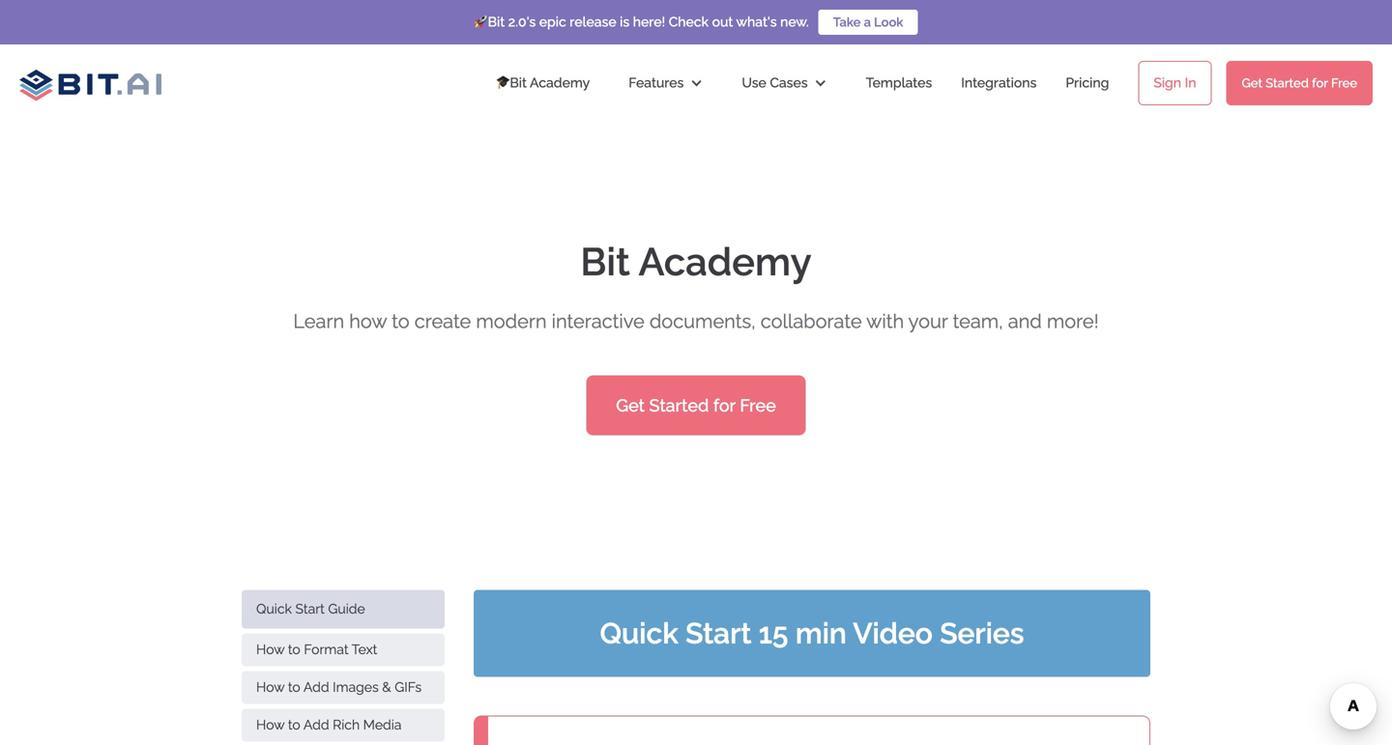 Task type: locate. For each thing, give the bounding box(es) containing it.
🚀bit 2.0's epic release is here! check out what's new.
[[474, 14, 809, 30]]

how to format text link
[[242, 634, 445, 667]]

0 vertical spatial add
[[303, 680, 329, 696]]

take a look
[[833, 15, 903, 29]]

quick
[[256, 601, 292, 617], [600, 617, 678, 651]]

1 vertical spatial for
[[713, 395, 735, 416]]

pricing link
[[1046, 54, 1128, 112]]

1 how from the top
[[256, 642, 284, 658]]

look
[[874, 15, 903, 29]]

is
[[620, 14, 630, 30]]

modern
[[476, 310, 547, 333]]

1 horizontal spatial academy
[[638, 239, 812, 285]]

to inside how to format text link
[[288, 642, 300, 658]]

cases
[[770, 75, 808, 91]]

to for how to add rich media
[[288, 717, 300, 733]]

list
[[242, 590, 445, 745]]

to for how to add images & gifs
[[288, 680, 300, 696]]

add for rich media
[[303, 717, 329, 733]]

0 horizontal spatial free
[[740, 395, 776, 416]]

15
[[759, 617, 788, 651]]

started
[[1266, 76, 1309, 90], [649, 395, 709, 416]]

0 vertical spatial get started for free
[[1242, 76, 1357, 90]]

team,
[[953, 310, 1003, 333]]

0 vertical spatial get started for free link
[[1226, 61, 1373, 105]]

3 how from the top
[[256, 717, 284, 733]]

start for guide
[[295, 601, 325, 617]]

add
[[303, 680, 329, 696], [303, 717, 329, 733]]

how for how to format text
[[256, 642, 284, 658]]

features
[[629, 75, 684, 91]]

1 vertical spatial get
[[616, 395, 645, 416]]

how down how to add images & gifs
[[256, 717, 284, 733]]

get right in on the right top of page
[[1242, 76, 1262, 90]]

add for images
[[303, 680, 329, 696]]

1 horizontal spatial started
[[1266, 76, 1309, 90]]

1 vertical spatial add
[[303, 717, 329, 733]]

collaborate
[[760, 310, 862, 333]]

to down how to add images & gifs
[[288, 717, 300, 733]]

started inside navigation
[[1266, 76, 1309, 90]]

how
[[256, 642, 284, 658], [256, 680, 284, 696], [256, 717, 284, 733]]

🎓bit academy link
[[477, 54, 609, 112]]

how to add images & gifs link
[[242, 671, 445, 704]]

quick start guide
[[256, 601, 365, 617]]

more!
[[1047, 310, 1099, 333]]

0 vertical spatial for
[[1312, 76, 1328, 90]]

get started for free link
[[1226, 61, 1373, 105], [586, 376, 806, 435]]

0 vertical spatial get
[[1242, 76, 1262, 90]]

take a look link
[[819, 10, 918, 35]]

start inside the quick start guide link
[[295, 601, 325, 617]]

1 vertical spatial free
[[740, 395, 776, 416]]

1 vertical spatial started
[[649, 395, 709, 416]]

sign in link
[[1138, 61, 1212, 105]]

started for get started for free link to the left
[[649, 395, 709, 416]]

how for how to add images & gifs
[[256, 680, 284, 696]]

academy
[[530, 75, 590, 91], [638, 239, 812, 285]]

2 how from the top
[[256, 680, 284, 696]]

start inside 'quick start 15 min video series' 'list'
[[686, 617, 751, 651]]

0 horizontal spatial academy
[[530, 75, 590, 91]]

navigation
[[477, 54, 1392, 112]]

0 horizontal spatial get
[[616, 395, 645, 416]]

1 horizontal spatial for
[[1312, 76, 1328, 90]]

bit academy
[[580, 239, 812, 285]]

banner
[[0, 0, 1392, 122]]

quick for quick start guide
[[256, 601, 292, 617]]

1 horizontal spatial quick
[[600, 617, 678, 651]]

2 add from the top
[[303, 717, 329, 733]]

free
[[1331, 76, 1357, 90], [740, 395, 776, 416]]

images
[[333, 680, 379, 696]]

in
[[1185, 75, 1196, 91]]

academy for bit academy
[[638, 239, 812, 285]]

navigation containing 🎓bit academy
[[477, 54, 1392, 112]]

free for right get started for free link
[[1331, 76, 1357, 90]]

to
[[392, 310, 410, 333], [288, 642, 300, 658], [288, 680, 300, 696], [288, 717, 300, 733]]

1 add from the top
[[303, 680, 329, 696]]

academy up documents,
[[638, 239, 812, 285]]

add down how to add images & gifs
[[303, 717, 329, 733]]

1 horizontal spatial get
[[1242, 76, 1262, 90]]

how left format
[[256, 642, 284, 658]]

0 horizontal spatial started
[[649, 395, 709, 416]]

how inside how to add images & gifs link
[[256, 680, 284, 696]]

to inside how to add images & gifs link
[[288, 680, 300, 696]]

to down how to format text
[[288, 680, 300, 696]]

documents,
[[649, 310, 756, 333]]

learn how to create modern interactive documents, collaborate with your team, and more!
[[293, 310, 1099, 333]]

with
[[866, 310, 904, 333]]

0 vertical spatial started
[[1266, 76, 1309, 90]]

how inside how to add rich media link
[[256, 717, 284, 733]]

academy right 🎓bit
[[530, 75, 590, 91]]

to for how to format text
[[288, 642, 300, 658]]

templates
[[866, 75, 932, 91]]

0 vertical spatial academy
[[530, 75, 590, 91]]

here!
[[633, 14, 665, 30]]

0 horizontal spatial for
[[713, 395, 735, 416]]

start left guide
[[295, 601, 325, 617]]

how to add rich media link
[[242, 709, 445, 742]]

get
[[1242, 76, 1262, 90], [616, 395, 645, 416]]

1 vertical spatial academy
[[638, 239, 812, 285]]

2 vertical spatial how
[[256, 717, 284, 733]]

1 vertical spatial how
[[256, 680, 284, 696]]

0 horizontal spatial start
[[295, 601, 325, 617]]

1 vertical spatial get started for free
[[616, 395, 776, 416]]

0 vertical spatial free
[[1331, 76, 1357, 90]]

get inside banner
[[1242, 76, 1262, 90]]

1 vertical spatial get started for free link
[[586, 376, 806, 435]]

epic
[[539, 14, 566, 30]]

video
[[853, 617, 933, 651]]

🎓bit academy
[[496, 75, 590, 91]]

start left 15 at the bottom right of page
[[686, 617, 751, 651]]

0 horizontal spatial quick
[[256, 601, 292, 617]]

out
[[712, 14, 733, 30]]

2.0's
[[508, 14, 536, 30]]

quick inside 'list'
[[600, 617, 678, 651]]

text
[[352, 642, 377, 658]]

add down how to format text
[[303, 680, 329, 696]]

academy inside navigation
[[530, 75, 590, 91]]

get started for free
[[1242, 76, 1357, 90], [616, 395, 776, 416]]

academy for 🎓bit academy
[[530, 75, 590, 91]]

to left format
[[288, 642, 300, 658]]

how
[[349, 310, 387, 333]]

for
[[1312, 76, 1328, 90], [713, 395, 735, 416]]

list containing quick start guide
[[242, 590, 445, 745]]

how inside how to format text link
[[256, 642, 284, 658]]

sign
[[1154, 75, 1181, 91]]

get down interactive
[[616, 395, 645, 416]]

features button
[[609, 54, 722, 112]]

1 horizontal spatial start
[[686, 617, 751, 651]]

how to add rich media
[[256, 717, 402, 733]]

1 horizontal spatial free
[[1331, 76, 1357, 90]]

0 vertical spatial how
[[256, 642, 284, 658]]

free inside navigation
[[1331, 76, 1357, 90]]

start
[[295, 601, 325, 617], [686, 617, 751, 651]]

to inside how to add rich media link
[[288, 717, 300, 733]]

how down how to format text
[[256, 680, 284, 696]]



Task type: describe. For each thing, give the bounding box(es) containing it.
a
[[864, 15, 871, 29]]

rich media
[[333, 717, 402, 733]]

your
[[908, 310, 948, 333]]

min
[[795, 617, 847, 651]]

dropdown toggle image
[[814, 76, 827, 90]]

navigation inside banner
[[477, 54, 1392, 112]]

1 horizontal spatial get started for free
[[1242, 76, 1357, 90]]

what's
[[736, 14, 777, 30]]

0 horizontal spatial get started for free link
[[586, 376, 806, 435]]

use cases
[[742, 75, 808, 91]]

new.
[[780, 14, 809, 30]]

create
[[414, 310, 471, 333]]

quick start guide link
[[242, 590, 445, 629]]

banner containing 🚀bit 2.0's epic release is here! check out what's new.
[[0, 0, 1392, 122]]

how for how to add rich media
[[256, 717, 284, 733]]

series
[[940, 617, 1024, 651]]

dropdown toggle image
[[690, 76, 703, 90]]

sign in
[[1154, 75, 1196, 91]]

check
[[669, 14, 709, 30]]

interactive
[[552, 310, 645, 333]]

integrations link
[[951, 54, 1046, 112]]

release
[[570, 14, 616, 30]]

quick start 15 min video series
[[600, 617, 1024, 651]]

for inside banner
[[1312, 76, 1328, 90]]

gifs
[[395, 680, 422, 696]]

pricing
[[1066, 75, 1109, 91]]

to right how
[[392, 310, 410, 333]]

how to format text
[[256, 642, 377, 658]]

quick for quick start 15 min video series
[[600, 617, 678, 651]]

use
[[742, 75, 766, 91]]

bit
[[580, 239, 630, 285]]

bit logo image
[[19, 64, 161, 101]]

🚀bit
[[474, 14, 505, 30]]

start for 15
[[686, 617, 751, 651]]

integrations
[[961, 75, 1037, 91]]

free for get started for free link to the left
[[740, 395, 776, 416]]

learn
[[293, 310, 344, 333]]

templates link
[[846, 54, 951, 112]]

take
[[833, 15, 861, 29]]

🎓bit
[[496, 75, 527, 91]]

guide
[[328, 601, 365, 617]]

quick start 15 min video series list
[[474, 493, 1150, 745]]

1 horizontal spatial get started for free link
[[1226, 61, 1373, 105]]

how to add images & gifs
[[256, 680, 422, 696]]

and
[[1008, 310, 1042, 333]]

0 horizontal spatial get started for free
[[616, 395, 776, 416]]

&
[[382, 680, 391, 696]]

started for right get started for free link
[[1266, 76, 1309, 90]]

use cases button
[[722, 54, 846, 112]]

format
[[304, 642, 348, 658]]



Task type: vqa. For each thing, say whether or not it's contained in the screenshot.
alive. related to TYPEFORM
no



